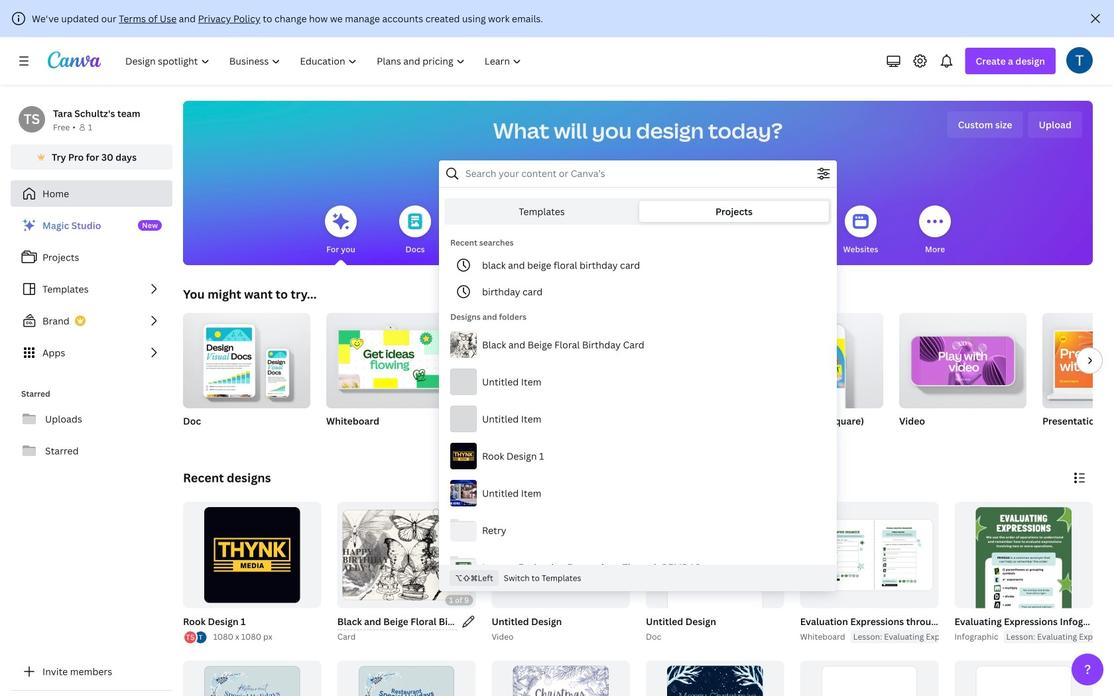 Task type: describe. For each thing, give the bounding box(es) containing it.
tara schultz's team element
[[19, 106, 45, 133]]

0 vertical spatial list
[[11, 212, 172, 366]]

Search search field
[[466, 161, 810, 186]]

1 horizontal spatial list
[[183, 630, 208, 645]]



Task type: vqa. For each thing, say whether or not it's contained in the screenshot.
the snap at the bottom left of the page
no



Task type: locate. For each thing, give the bounding box(es) containing it.
0 horizontal spatial list
[[11, 212, 172, 366]]

list box
[[440, 236, 836, 602]]

tara schultz image
[[1067, 47, 1093, 73]]

list
[[11, 212, 172, 366], [183, 630, 208, 645]]

tara schultz's team image
[[19, 106, 45, 133]]

1 vertical spatial list
[[183, 630, 208, 645]]

None search field
[[439, 161, 837, 602]]

group
[[326, 308, 454, 444], [326, 308, 454, 409], [756, 308, 883, 444], [756, 308, 883, 409], [899, 308, 1027, 444], [899, 308, 1027, 409], [183, 313, 310, 444], [470, 313, 597, 444], [1043, 313, 1114, 444], [1043, 313, 1114, 409], [180, 502, 321, 645], [335, 502, 504, 644], [337, 502, 476, 609], [489, 502, 630, 644], [643, 502, 784, 644], [798, 502, 1046, 644], [800, 502, 939, 609], [952, 502, 1114, 696], [955, 502, 1093, 696], [183, 661, 321, 696], [337, 661, 476, 696], [492, 661, 630, 696], [646, 661, 784, 696], [800, 661, 939, 696], [955, 661, 1093, 696]]

top level navigation element
[[117, 48, 533, 74]]



